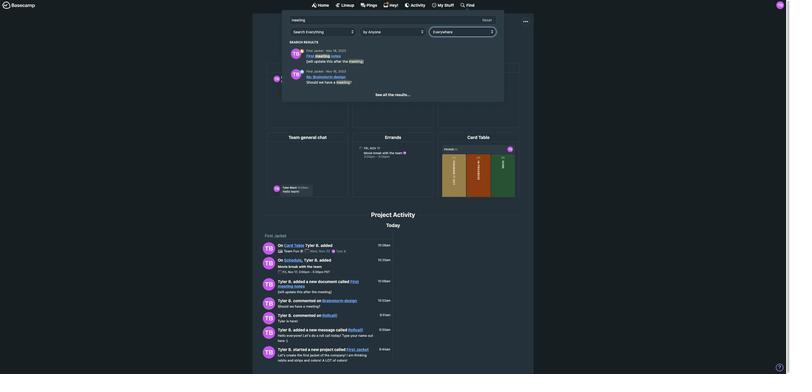 Task type: vqa. For each thing, say whether or not it's contained in the screenshot.
the rightmost [will
yes



Task type: describe. For each thing, give the bounding box(es) containing it.
home link
[[312, 3, 329, 8]]

tyler right ,
[[304, 258, 314, 263]]

tyler for tyler b. started a new project called first jacket
[[278, 348, 287, 352]]

name
[[358, 334, 367, 338]]

2023 for notes
[[338, 49, 346, 53]]

today!
[[331, 334, 341, 338]]

added down 17,
[[293, 280, 305, 284]]

my stuff button
[[432, 3, 454, 8]]

break
[[289, 265, 298, 269]]

company! inside 'let's create the first jacket of the company! i am thinking rabits and strips and colors! a lot of colors!'
[[331, 354, 346, 358]]

1 horizontal spatial first jacket link
[[347, 348, 369, 352]]

meeting?
[[306, 305, 320, 309]]

search
[[290, 40, 303, 44]]

10:02am element
[[378, 299, 391, 303]]

let's create the first jacket of the company! i am thinking rabits and strips and colors! a lot of colors!
[[278, 354, 367, 363]]

my stuff
[[438, 3, 454, 7]]

[will inside first jacket · nov 16, 2023 first meeting notes [will update this after the meeting ]
[[306, 59, 313, 64]]

main element
[[0, 0, 786, 102]]

10:28am element
[[378, 244, 391, 247]]

on schedule ,       tyler b. added
[[278, 258, 331, 263]]

0 horizontal spatial first jacket link
[[265, 234, 286, 239]]

rabits inside first jacket let's create the first jacket of the company! i am thinking rabits and strips and colors! a lot of colors!
[[405, 36, 416, 40]]

?
[[350, 80, 352, 84]]

do
[[312, 334, 316, 338]]

b. for tyler b. commented on brainstorm design
[[288, 299, 292, 303]]

results…
[[395, 93, 411, 97]]

a for tyler b. added a new document called
[[306, 280, 308, 284]]

b. for tyler b. added a new document called
[[288, 280, 292, 284]]

create inside first jacket let's create the first jacket of the company! i am thinking rabits and strips and colors! a lot of colors!
[[308, 36, 320, 40]]

hello
[[278, 334, 286, 338]]

first for first jacket · nov 16, 2023 re: brainstorm design should we have a meeting ?
[[306, 70, 313, 74]]

started
[[293, 348, 307, 352]]

the inside first jacket · nov 16, 2023 first meeting notes [will update this after the meeting ]
[[343, 59, 348, 64]]

tyler black image for tyler b. added
[[263, 243, 275, 255]]

tyler b. commented on brainstorm design
[[278, 299, 357, 303]]

0 horizontal spatial we
[[290, 305, 294, 309]]

today
[[386, 223, 400, 228]]

tyler black image for ,       tyler b. added
[[263, 257, 275, 270]]

new for message
[[309, 328, 317, 333]]

re: brainstorm design link
[[306, 75, 346, 79]]

tyler black image for tyler b. started a new project called first jacket
[[263, 347, 275, 359]]

9:51am
[[380, 314, 391, 317]]

1 vertical spatial brainstorm
[[322, 299, 343, 303]]

card
[[284, 243, 293, 248]]

pings
[[367, 3, 377, 7]]

· for brainstorm
[[325, 70, 326, 74]]

here
[[278, 339, 285, 343]]

tyler is here!
[[278, 319, 298, 323]]

tyler for tyler b. added a new message called rollcall!
[[278, 328, 287, 333]]

see
[[376, 93, 382, 97]]

first for first jacket · nov 16, 2023 first meeting notes [will update this after the meeting ]
[[306, 49, 313, 53]]

9:50am element
[[379, 328, 391, 332]]

tyler b. added a new document called
[[278, 280, 350, 284]]

after inside first jacket · nov 16, 2023 first meeting notes [will update this after the meeting ]
[[334, 59, 342, 64]]

re:
[[306, 75, 312, 79]]

10:20am
[[378, 258, 391, 262]]

1 vertical spatial should
[[278, 305, 289, 309]]

tyler for tyler b. commented on rollcall!
[[278, 313, 287, 318]]

commented for rollcall!
[[293, 313, 316, 318]]

hello everyone! let's do a roll call today! type your name out here :)
[[278, 334, 373, 343]]

team fun
[[284, 249, 300, 254]]

first jacket let's create the first jacket of the company! i am thinking rabits and strips and colors! a lot of colors!
[[298, 24, 488, 40]]

card table link
[[284, 243, 304, 248]]

tyler up wed,
[[305, 243, 315, 248]]

for search image for first
[[300, 49, 304, 53]]

a inside 'let's create the first jacket of the company! i am thinking rabits and strips and colors! a lot of colors!'
[[322, 359, 325, 363]]

wed, nov 22
[[310, 249, 331, 254]]

movie
[[278, 265, 288, 269]]

b. for tyler b.
[[344, 250, 347, 253]]

wed,
[[310, 249, 318, 254]]

16, for notes
[[333, 49, 338, 53]]

10:02am
[[378, 299, 391, 303]]

should we have a meeting?
[[278, 305, 320, 309]]

[will update this after the meeting]
[[278, 290, 332, 294]]

a for tyler b. started a new project called first jacket
[[308, 348, 310, 352]]

am inside first jacket let's create the first jacket of the company! i am thinking rabits and strips and colors! a lot of colors!
[[382, 36, 388, 40]]

-
[[310, 271, 312, 274]]

:)
[[286, 339, 288, 343]]

fun
[[293, 249, 299, 254]]

0 vertical spatial rollcall!
[[322, 313, 337, 318]]

lot inside 'let's create the first jacket of the company! i am thinking rabits and strips and colors! a lot of colors!'
[[325, 359, 332, 363]]

added up 22
[[321, 243, 333, 248]]

everyone!
[[287, 334, 302, 338]]

find button
[[460, 3, 475, 8]]

1 vertical spatial [will
[[278, 290, 284, 294]]

your
[[351, 334, 358, 338]]

i inside first jacket let's create the first jacket of the company! i am thinking rabits and strips and colors! a lot of colors!
[[380, 36, 381, 40]]

schedule
[[284, 258, 302, 263]]

16, for design
[[333, 70, 338, 74]]

b. up team at the bottom left of the page
[[315, 258, 318, 263]]

table
[[294, 243, 304, 248]]

first inside first jacket let's create the first jacket of the company! i am thinking rabits and strips and colors! a lot of colors!
[[328, 36, 335, 40]]

strips inside 'let's create the first jacket of the company! i am thinking rabits and strips and colors! a lot of colors!'
[[294, 359, 303, 363]]

added down 22
[[319, 258, 331, 263]]

the inside movie break with the team fri, nov 17, 3:00pm -     5:00pm pst
[[307, 265, 313, 269]]

out
[[368, 334, 373, 338]]

find
[[466, 3, 475, 7]]

brainstorm inside the first jacket · nov 16, 2023 re: brainstorm design should we have a meeting ?
[[313, 75, 333, 79]]

strips inside first jacket let's create the first jacket of the company! i am thinking rabits and strips and colors! a lot of colors!
[[425, 36, 435, 40]]

project
[[320, 348, 333, 352]]

first jacket
[[265, 234, 286, 239]]

tyler b. commented on rollcall!
[[278, 313, 337, 318]]

tyler for tyler is here!
[[278, 319, 285, 323]]

b. for tyler b. added a new message called rollcall!
[[288, 328, 292, 333]]

nov inside the first jacket · nov 16, 2023 re: brainstorm design should we have a meeting ?
[[326, 70, 332, 74]]

pings button
[[360, 3, 377, 8]]

first inside 'let's create the first jacket of the company! i am thinking rabits and strips and colors! a lot of colors!'
[[303, 354, 309, 358]]

first meeting notes link
[[278, 280, 359, 289]]

tyler black image for hello everyone! let's do a roll call today! type your name out here :)
[[263, 327, 275, 339]]

here!
[[290, 319, 298, 323]]

a inside hello everyone! let's do a roll call today! type your name out here :)
[[316, 334, 318, 338]]

lineup link
[[335, 3, 354, 8]]

i inside 'let's create the first jacket of the company! i am thinking rabits and strips and colors! a lot of colors!'
[[347, 354, 348, 358]]

3:00pm
[[299, 271, 310, 274]]

1 vertical spatial update
[[285, 290, 296, 294]]

brainstorm design link
[[322, 299, 357, 303]]

9:50am
[[379, 328, 391, 332]]

9:44am
[[379, 348, 391, 352]]

search results
[[290, 40, 318, 44]]

1 vertical spatial activity
[[393, 211, 415, 219]]

10:08am element
[[378, 280, 391, 284]]

tyler for tyler b. commented on brainstorm design
[[278, 299, 287, 303]]

hey! button
[[383, 2, 398, 8]]

jacket inside first jacket let's create the first jacket of the company! i am thinking rabits and strips and colors! a lot of colors!
[[337, 36, 348, 40]]

first jacket · nov 16, 2023 re: brainstorm design should we have a meeting ?
[[306, 70, 352, 84]]

jacket for first jacket let's create the first jacket of the company! i am thinking rabits and strips and colors! a lot of colors!
[[390, 24, 416, 34]]

9:44am element
[[379, 348, 391, 352]]

· for meeting
[[325, 49, 326, 53]]

b. for tyler b. commented on rollcall!
[[288, 313, 292, 318]]

meeting inside the first jacket · nov 16, 2023 re: brainstorm design should we have a meeting ?
[[337, 80, 350, 84]]

rabits inside 'let's create the first jacket of the company! i am thinking rabits and strips and colors! a lot of colors!'
[[278, 359, 287, 363]]

Search for… search field
[[290, 15, 497, 25]]

tyler b.
[[335, 250, 347, 253]]

jacket for first jacket · nov 16, 2023 re: brainstorm design should we have a meeting ?
[[314, 70, 324, 74]]

thinking inside 'let's create the first jacket of the company! i am thinking rabits and strips and colors! a lot of colors!'
[[354, 354, 367, 358]]



Task type: locate. For each thing, give the bounding box(es) containing it.
1 vertical spatial am
[[349, 354, 353, 358]]

2 vertical spatial new
[[311, 348, 319, 352]]

fri,
[[283, 271, 287, 274]]

hey!
[[390, 3, 398, 7]]

1 vertical spatial i
[[347, 354, 348, 358]]

0 horizontal spatial [will
[[278, 290, 284, 294]]

0 horizontal spatial notes
[[294, 284, 305, 289]]

1 horizontal spatial have
[[325, 80, 333, 84]]

9:51am element
[[380, 314, 391, 317]]

1 on from the top
[[278, 243, 283, 248]]

10:20am element
[[378, 258, 391, 262]]

we inside the first jacket · nov 16, 2023 re: brainstorm design should we have a meeting ?
[[319, 80, 324, 84]]

0 vertical spatial rabits
[[405, 36, 416, 40]]

activity up today
[[393, 211, 415, 219]]

1 vertical spatial called
[[336, 328, 347, 333]]

rollcall! up message
[[322, 313, 337, 318]]

for search image for re:
[[300, 70, 304, 74]]

have up tyler b. commented on rollcall!
[[295, 305, 302, 309]]

let's for hello
[[303, 334, 311, 338]]

rollcall! link up your on the bottom of page
[[348, 328, 363, 333]]

tyler black image for [will update this after the meeting]
[[263, 279, 275, 291]]

let's down here
[[278, 354, 285, 358]]

tyler b. added a new message called rollcall!
[[278, 328, 363, 333]]

,
[[302, 258, 303, 263]]

and
[[417, 36, 424, 40], [436, 36, 443, 40], [288, 359, 293, 363], [304, 359, 310, 363]]

new for project
[[311, 348, 319, 352]]

1 vertical spatial a
[[322, 359, 325, 363]]

tyler for tyler b. added a new document called
[[278, 280, 287, 284]]

1 vertical spatial rabits
[[278, 359, 287, 363]]

should down "re:"
[[306, 80, 318, 84]]

on card table tyler b. added
[[278, 243, 333, 248]]

am inside 'let's create the first jacket of the company! i am thinking rabits and strips and colors! a lot of colors!'
[[349, 354, 353, 358]]

new for document
[[309, 280, 317, 284]]

0 horizontal spatial first
[[303, 354, 309, 358]]

0 vertical spatial first jacket link
[[265, 234, 286, 239]]

let's left do
[[303, 334, 311, 338]]

0 vertical spatial should
[[306, 80, 318, 84]]

new
[[309, 280, 317, 284], [309, 328, 317, 333], [311, 348, 319, 352]]

jacket down results
[[314, 49, 324, 53]]

1 vertical spatial new
[[309, 328, 317, 333]]

let's inside first jacket let's create the first jacket of the company! i am thinking rabits and strips and colors! a lot of colors!
[[298, 36, 307, 40]]

first up first jacket · nov 16, 2023 first meeting notes [will update this after the meeting ]
[[328, 36, 335, 40]]

first
[[371, 24, 388, 34], [306, 49, 313, 53], [306, 54, 315, 58], [306, 70, 313, 74], [265, 234, 273, 239], [350, 280, 359, 284], [347, 348, 355, 352]]

1 horizontal spatial update
[[314, 59, 326, 64]]

on up movie on the bottom
[[278, 258, 283, 263]]

called right document
[[338, 280, 349, 284]]

1 horizontal spatial company!
[[361, 36, 379, 40]]

on up meeting?
[[317, 299, 321, 303]]

0 vertical spatial we
[[319, 80, 324, 84]]

0 vertical spatial first
[[328, 36, 335, 40]]

0 horizontal spatial strips
[[294, 359, 303, 363]]

meeting]
[[318, 290, 332, 294]]

rabits down here
[[278, 359, 287, 363]]

should inside the first jacket · nov 16, 2023 re: brainstorm design should we have a meeting ?
[[306, 80, 318, 84]]

jacket inside first jacket let's create the first jacket of the company! i am thinking rabits and strips and colors! a lot of colors!
[[390, 24, 416, 34]]

0 vertical spatial after
[[334, 59, 342, 64]]

b. up tyler is here!
[[288, 313, 292, 318]]

called for message
[[336, 328, 347, 333]]

a
[[334, 80, 336, 84], [306, 280, 308, 284], [303, 305, 305, 309], [306, 328, 308, 333], [316, 334, 318, 338], [308, 348, 310, 352]]

1 16, from the top
[[333, 49, 338, 53]]

on
[[317, 299, 321, 303], [317, 313, 321, 318]]

jacket for first jacket · nov 16, 2023 first meeting notes [will update this after the meeting ]
[[314, 49, 324, 53]]

company! down project
[[331, 354, 346, 358]]

lot inside first jacket let's create the first jacket of the company! i am thinking rabits and strips and colors! a lot of colors!
[[462, 36, 470, 40]]

rollcall! link for tyler b. added a new message called
[[348, 328, 363, 333]]

create inside 'let's create the first jacket of the company! i am thinking rabits and strips and colors! a lot of colors!'
[[286, 354, 296, 358]]

1 horizontal spatial rabits
[[405, 36, 416, 40]]

called for project
[[334, 348, 346, 352]]

a
[[458, 36, 461, 40], [322, 359, 325, 363]]

1 vertical spatial have
[[295, 305, 302, 309]]

0 horizontal spatial am
[[349, 354, 353, 358]]

2 for search image from the top
[[300, 70, 304, 74]]

results
[[304, 40, 318, 44]]

0 vertical spatial have
[[325, 80, 333, 84]]

0 horizontal spatial i
[[347, 354, 348, 358]]

team
[[313, 265, 322, 269]]

activity link
[[405, 3, 425, 8]]

first jacket link down your on the bottom of page
[[347, 348, 369, 352]]

1 horizontal spatial rollcall!
[[348, 328, 363, 333]]

a down re: brainstorm design 'link'
[[334, 80, 336, 84]]

meeting up ? in the top of the page
[[349, 59, 363, 64]]

2 commented from the top
[[293, 313, 316, 318]]

1 vertical spatial design
[[344, 299, 357, 303]]

rabits down 'search for…' search box
[[405, 36, 416, 40]]

all
[[383, 93, 387, 97]]

called
[[338, 280, 349, 284], [336, 328, 347, 333], [334, 348, 346, 352]]

2 on from the top
[[317, 313, 321, 318]]

am down your on the bottom of page
[[349, 354, 353, 358]]

2 · from the top
[[325, 70, 326, 74]]

strips
[[425, 36, 435, 40], [294, 359, 303, 363]]

i down type
[[347, 354, 348, 358]]

jacket inside 'let's create the first jacket of the company! i am thinking rabits and strips and colors! a lot of colors!'
[[310, 354, 320, 358]]

meeting inside first meeting notes
[[278, 284, 293, 289]]

1 vertical spatial nov 16, 2023 element
[[326, 70, 346, 74]]

jacket up re: brainstorm design 'link'
[[314, 70, 324, 74]]

0 vertical spatial let's
[[298, 36, 307, 40]]

brainstorm right "re:"
[[313, 75, 333, 79]]

this up the first jacket · nov 16, 2023 re: brainstorm design should we have a meeting ?
[[327, 59, 333, 64]]

rollcall!
[[322, 313, 337, 318], [348, 328, 363, 333]]

tyler for tyler b.
[[336, 250, 343, 253]]

this
[[327, 59, 333, 64], [297, 290, 303, 294]]

thinking down 'search for…' search box
[[389, 36, 404, 40]]

let's up search results
[[298, 36, 307, 40]]

called for document
[[338, 280, 349, 284]]

1 vertical spatial for search image
[[300, 70, 304, 74]]

nov inside movie break with the team fri, nov 17, 3:00pm -     5:00pm pst
[[288, 271, 293, 274]]

2 nov 16, 2023 element from the top
[[326, 70, 346, 74]]

create down started at the bottom of page
[[286, 354, 296, 358]]

b. for tyler b. started a new project called first jacket
[[288, 348, 292, 352]]

on down meeting?
[[317, 313, 321, 318]]

create up results
[[308, 36, 320, 40]]

· inside the first jacket · nov 16, 2023 re: brainstorm design should we have a meeting ?
[[325, 70, 326, 74]]

called up type
[[336, 328, 347, 333]]

1 nov 16, 2023 element from the top
[[326, 49, 346, 53]]

switch accounts image
[[2, 1, 35, 9]]

company! inside first jacket let's create the first jacket of the company! i am thinking rabits and strips and colors! a lot of colors!
[[361, 36, 379, 40]]

on left card
[[278, 243, 283, 248]]

1 vertical spatial thinking
[[354, 354, 367, 358]]

1 vertical spatial on
[[278, 258, 283, 263]]

0 horizontal spatial have
[[295, 305, 302, 309]]

0 vertical spatial for search image
[[300, 49, 304, 53]]

a right started at the bottom of page
[[308, 348, 310, 352]]

2 vertical spatial called
[[334, 348, 346, 352]]

tyler up should we have a meeting?
[[278, 299, 287, 303]]

1 horizontal spatial jacket
[[337, 36, 348, 40]]

1 vertical spatial 2023
[[338, 70, 346, 74]]

thinking down name
[[354, 354, 367, 358]]

pst
[[324, 271, 330, 274]]

on for rollcall!
[[317, 313, 321, 318]]

a inside first jacket let's create the first jacket of the company! i am thinking rabits and strips and colors! a lot of colors!
[[458, 36, 461, 40]]

none reset field inside main element
[[480, 17, 495, 23]]

first jacket · nov 16, 2023 first meeting notes [will update this after the meeting ]
[[306, 49, 364, 64]]

new up do
[[309, 328, 317, 333]]

1 vertical spatial rollcall! link
[[348, 328, 363, 333]]

jacket down 'tyler b. started a new project called first jacket'
[[310, 354, 320, 358]]

meeting down fri,
[[278, 284, 293, 289]]

1 horizontal spatial am
[[382, 36, 388, 40]]

first jacket link up card
[[265, 234, 286, 239]]

tyler black image
[[291, 69, 301, 80], [332, 250, 335, 253], [263, 279, 275, 291], [263, 298, 275, 310], [263, 312, 275, 325], [263, 327, 275, 339]]

after up the first jacket · nov 16, 2023 re: brainstorm design should we have a meeting ?
[[334, 59, 342, 64]]

jacket for first jacket
[[274, 234, 286, 239]]

jacket inside the first jacket · nov 16, 2023 re: brainstorm design should we have a meeting ?
[[314, 70, 324, 74]]

on for brainstorm
[[317, 299, 321, 303]]

rollcall! link for tyler b. commented on
[[322, 313, 337, 318]]

[will down fri,
[[278, 290, 284, 294]]

a down tyler b. commented on rollcall!
[[306, 328, 308, 333]]

2023 for design
[[338, 70, 346, 74]]

nov inside first jacket · nov 16, 2023 first meeting notes [will update this after the meeting ]
[[326, 49, 332, 53]]

project
[[371, 211, 392, 219]]

jacket down name
[[356, 348, 369, 352]]

a for should we have a meeting?
[[303, 305, 305, 309]]

2023 inside first jacket · nov 16, 2023 first meeting notes [will update this after the meeting ]
[[338, 49, 346, 53]]

see all the results…
[[376, 93, 411, 97]]

update up re: brainstorm design 'link'
[[314, 59, 326, 64]]

b. right 22
[[344, 250, 347, 253]]

first inside the first jacket · nov 16, 2023 re: brainstorm design should we have a meeting ?
[[306, 70, 313, 74]]

message
[[318, 328, 335, 333]]

this inside first jacket · nov 16, 2023 first meeting notes [will update this after the meeting ]
[[327, 59, 333, 64]]

tyler down here
[[278, 348, 287, 352]]

activity left "my" at the right top
[[411, 3, 425, 7]]

16,
[[333, 49, 338, 53], [333, 70, 338, 74]]

1 horizontal spatial thinking
[[389, 36, 404, 40]]

commented down should we have a meeting?
[[293, 313, 316, 318]]

0 horizontal spatial create
[[286, 354, 296, 358]]

5:00pm
[[313, 271, 323, 274]]

0 horizontal spatial after
[[304, 290, 311, 294]]

16, inside the first jacket · nov 16, 2023 re: brainstorm design should we have a meeting ?
[[333, 70, 338, 74]]

commented up should we have a meeting?
[[293, 299, 316, 303]]

we down re: brainstorm design 'link'
[[319, 80, 324, 84]]

first down started at the bottom of page
[[303, 354, 309, 358]]

b. up wed, nov 22
[[316, 243, 320, 248]]

design
[[334, 75, 346, 79], [344, 299, 357, 303]]

b. up everyone!
[[288, 328, 292, 333]]

create
[[308, 36, 320, 40], [286, 354, 296, 358]]

we
[[319, 80, 324, 84], [290, 305, 294, 309]]

17,
[[294, 271, 298, 274]]

home
[[318, 3, 329, 7]]

0 horizontal spatial should
[[278, 305, 289, 309]]

1 horizontal spatial we
[[319, 80, 324, 84]]

first inside first jacket let's create the first jacket of the company! i am thinking rabits and strips and colors! a lot of colors!
[[371, 24, 388, 34]]

1 vertical spatial strips
[[294, 359, 303, 363]]

]
[[363, 59, 364, 64]]

should up is
[[278, 305, 289, 309]]

None reset field
[[480, 17, 495, 23]]

added up everyone!
[[293, 328, 305, 333]]

1 horizontal spatial i
[[380, 36, 381, 40]]

1 vertical spatial commented
[[293, 313, 316, 318]]

tyler black image
[[776, 1, 784, 9], [291, 49, 301, 59], [263, 243, 275, 255], [263, 257, 275, 270], [263, 347, 275, 359]]

0 vertical spatial strips
[[425, 36, 435, 40]]

team
[[284, 249, 292, 254]]

0 horizontal spatial thinking
[[354, 354, 367, 358]]

nov 16, 2023 element
[[326, 49, 346, 53], [326, 70, 346, 74]]

update
[[314, 59, 326, 64], [285, 290, 296, 294]]

a right do
[[316, 334, 318, 338]]

b. down "break"
[[288, 280, 292, 284]]

have inside the first jacket · nov 16, 2023 re: brainstorm design should we have a meeting ?
[[325, 80, 333, 84]]

should
[[306, 80, 318, 84], [278, 305, 289, 309]]

1 2023 from the top
[[338, 49, 346, 53]]

0 horizontal spatial rabits
[[278, 359, 287, 363]]

commented
[[293, 299, 316, 303], [293, 313, 316, 318]]

0 vertical spatial 16,
[[333, 49, 338, 53]]

· inside first jacket · nov 16, 2023 first meeting notes [will update this after the meeting ]
[[325, 49, 326, 53]]

1 horizontal spatial create
[[308, 36, 320, 40]]

type
[[342, 334, 350, 338]]

update inside first jacket · nov 16, 2023 first meeting notes [will update this after the meeting ]
[[314, 59, 326, 64]]

movie break with the team link
[[278, 265, 322, 269]]

nov 16, 2023 element for notes
[[326, 49, 346, 53]]

with
[[299, 265, 306, 269]]

have down re: brainstorm design 'link'
[[325, 80, 333, 84]]

10:28am
[[378, 244, 391, 247]]

called right project
[[334, 348, 346, 352]]

1 vertical spatial first
[[303, 354, 309, 358]]

b. up should we have a meeting?
[[288, 299, 292, 303]]

1 vertical spatial notes
[[294, 284, 305, 289]]

update up should we have a meeting?
[[285, 290, 296, 294]]

see all the results… link
[[376, 93, 411, 97]]

commented for brainstorm design
[[293, 299, 316, 303]]

1 vertical spatial let's
[[303, 334, 311, 338]]

first
[[328, 36, 335, 40], [303, 354, 309, 358]]

thinking
[[389, 36, 404, 40], [354, 354, 367, 358]]

0 vertical spatial am
[[382, 36, 388, 40]]

22
[[326, 249, 330, 254]]

tyler b. started a new project called first jacket
[[278, 348, 369, 352]]

brainstorm
[[313, 75, 333, 79], [322, 299, 343, 303]]

0 vertical spatial i
[[380, 36, 381, 40]]

10:08am
[[378, 280, 391, 284]]

the
[[321, 36, 327, 40], [354, 36, 360, 40], [343, 59, 348, 64], [388, 93, 394, 97], [307, 265, 313, 269], [312, 290, 317, 294], [297, 354, 302, 358], [325, 354, 330, 358]]

0 horizontal spatial company!
[[331, 354, 346, 358]]

0 vertical spatial a
[[458, 36, 461, 40]]

call
[[325, 334, 330, 338]]

document
[[318, 280, 337, 284]]

project activity
[[371, 211, 415, 219]]

1 vertical spatial create
[[286, 354, 296, 358]]

meeting down results
[[315, 54, 330, 58]]

1 vertical spatial after
[[304, 290, 311, 294]]

brainstorm down meeting]
[[322, 299, 343, 303]]

jacket inside first jacket · nov 16, 2023 first meeting notes [will update this after the meeting ]
[[314, 49, 324, 53]]

tyler up is
[[278, 313, 287, 318]]

my
[[438, 3, 443, 7]]

a left meeting?
[[303, 305, 305, 309]]

rollcall! link
[[322, 313, 337, 318], [348, 328, 363, 333]]

1 on from the top
[[317, 299, 321, 303]]

schedule link
[[284, 258, 302, 263]]

let's inside hello everyone! let's do a roll call today! type your name out here :)
[[303, 334, 311, 338]]

tyler up hello
[[278, 328, 287, 333]]

design inside the first jacket · nov 16, 2023 re: brainstorm design should we have a meeting ?
[[334, 75, 346, 79]]

first meeting notes
[[278, 280, 359, 289]]

[will up "re:"
[[306, 59, 313, 64]]

[will
[[306, 59, 313, 64], [278, 290, 284, 294]]

i down 'search for…' search box
[[380, 36, 381, 40]]

1 · from the top
[[325, 49, 326, 53]]

company! up ]
[[361, 36, 379, 40]]

on for on card table tyler b. added
[[278, 243, 283, 248]]

we up here!
[[290, 305, 294, 309]]

0 vertical spatial on
[[278, 243, 283, 248]]

0 vertical spatial rollcall! link
[[322, 313, 337, 318]]

2 16, from the top
[[333, 70, 338, 74]]

tyler black image for tyler is here!
[[263, 312, 275, 325]]

for search image
[[300, 49, 304, 53], [300, 70, 304, 74]]

2 2023 from the top
[[338, 70, 346, 74]]

1 vertical spatial jacket
[[310, 354, 320, 358]]

a inside the first jacket · nov 16, 2023 re: brainstorm design should we have a meeting ?
[[334, 80, 336, 84]]

a down 3:00pm on the left bottom
[[306, 280, 308, 284]]

1 horizontal spatial this
[[327, 59, 333, 64]]

new down -
[[309, 280, 317, 284]]

1 horizontal spatial after
[[334, 59, 342, 64]]

1 vertical spatial we
[[290, 305, 294, 309]]

2 on from the top
[[278, 258, 283, 263]]

1 for search image from the top
[[300, 49, 304, 53]]

0 vertical spatial thinking
[[389, 36, 404, 40]]

1 horizontal spatial strips
[[425, 36, 435, 40]]

jacket down the hey!
[[390, 24, 416, 34]]

first for first jacket let's create the first jacket of the company! i am thinking rabits and strips and colors! a lot of colors!
[[371, 24, 388, 34]]

activity inside activity link
[[411, 3, 425, 7]]

0 vertical spatial commented
[[293, 299, 316, 303]]

1 vertical spatial ·
[[325, 70, 326, 74]]

meeting down re: brainstorm design 'link'
[[337, 80, 350, 84]]

1 vertical spatial rollcall!
[[348, 328, 363, 333]]

notes up the first jacket · nov 16, 2023 re: brainstorm design should we have a meeting ?
[[331, 54, 341, 58]]

b. left started at the bottom of page
[[288, 348, 292, 352]]

tyler black image for should we have a meeting?
[[263, 298, 275, 310]]

colors!
[[445, 36, 457, 40], [476, 36, 488, 40], [311, 359, 321, 363], [337, 359, 348, 363]]

activity
[[411, 3, 425, 7], [393, 211, 415, 219]]

first inside first meeting notes
[[350, 280, 359, 284]]

1 commented from the top
[[293, 299, 316, 303]]

tyler
[[305, 243, 315, 248], [336, 250, 343, 253], [304, 258, 314, 263], [278, 280, 287, 284], [278, 299, 287, 303], [278, 313, 287, 318], [278, 319, 285, 323], [278, 328, 287, 333], [278, 348, 287, 352]]

nov 16, 2023 element for design
[[326, 70, 346, 74]]

after down tyler b. added a new document called
[[304, 290, 311, 294]]

0 vertical spatial on
[[317, 299, 321, 303]]

lineup
[[341, 3, 354, 7]]

notes inside first meeting notes
[[294, 284, 305, 289]]

new up 'let's create the first jacket of the company! i am thinking rabits and strips and colors! a lot of colors!' at the bottom
[[311, 348, 319, 352]]

1 vertical spatial first jacket link
[[347, 348, 369, 352]]

2023 inside the first jacket · nov 16, 2023 re: brainstorm design should we have a meeting ?
[[338, 70, 346, 74]]

0 vertical spatial ·
[[325, 49, 326, 53]]

movie break with the team fri, nov 17, 3:00pm -     5:00pm pst
[[278, 265, 330, 274]]

first for first meeting notes
[[350, 280, 359, 284]]

·
[[325, 49, 326, 53], [325, 70, 326, 74]]

1 vertical spatial 16,
[[333, 70, 338, 74]]

0 vertical spatial nov 16, 2023 element
[[326, 49, 346, 53]]

0 horizontal spatial rollcall! link
[[322, 313, 337, 318]]

notes inside first jacket · nov 16, 2023 first meeting notes [will update this after the meeting ]
[[331, 54, 341, 58]]

0 vertical spatial update
[[314, 59, 326, 64]]

let's for first
[[298, 36, 307, 40]]

0 vertical spatial brainstorm
[[313, 75, 333, 79]]

1 horizontal spatial rollcall! link
[[348, 328, 363, 333]]

0 horizontal spatial this
[[297, 290, 303, 294]]

1 vertical spatial this
[[297, 290, 303, 294]]

stuff
[[444, 3, 454, 7]]

1 horizontal spatial [will
[[306, 59, 313, 64]]

0 vertical spatial this
[[327, 59, 333, 64]]

1 horizontal spatial a
[[458, 36, 461, 40]]

16, inside first jacket · nov 16, 2023 first meeting notes [will update this after the meeting ]
[[333, 49, 338, 53]]

0 vertical spatial company!
[[361, 36, 379, 40]]

is
[[286, 319, 289, 323]]

0 vertical spatial called
[[338, 280, 349, 284]]

0 vertical spatial create
[[308, 36, 320, 40]]

first for first jacket
[[265, 234, 273, 239]]

jacket up card
[[274, 234, 286, 239]]

0 vertical spatial lot
[[462, 36, 470, 40]]

0 vertical spatial new
[[309, 280, 317, 284]]

jacket up first jacket · nov 16, 2023 first meeting notes [will update this after the meeting ]
[[337, 36, 348, 40]]

0 vertical spatial 2023
[[338, 49, 346, 53]]

on for on schedule ,       tyler b. added
[[278, 258, 283, 263]]

1 horizontal spatial first
[[328, 36, 335, 40]]

let's inside 'let's create the first jacket of the company! i am thinking rabits and strips and colors! a lot of colors!'
[[278, 354, 285, 358]]

tyler left is
[[278, 319, 285, 323]]

rollcall! up your on the bottom of page
[[348, 328, 363, 333]]

thinking inside first jacket let's create the first jacket of the company! i am thinking rabits and strips and colors! a lot of colors!
[[389, 36, 404, 40]]

rollcall! link up message
[[322, 313, 337, 318]]

0 vertical spatial jacket
[[337, 36, 348, 40]]

notes up [will update this after the meeting]
[[294, 284, 305, 289]]

tyler right 22
[[336, 250, 343, 253]]

this up should we have a meeting?
[[297, 290, 303, 294]]

added
[[321, 243, 333, 248], [319, 258, 331, 263], [293, 280, 305, 284], [293, 328, 305, 333]]

0 vertical spatial notes
[[331, 54, 341, 58]]

roll
[[319, 334, 324, 338]]

a for tyler b. added a new message called rollcall!
[[306, 328, 308, 333]]

am down 'search for…' search box
[[382, 36, 388, 40]]

tyler down fri,
[[278, 280, 287, 284]]

0 horizontal spatial rollcall!
[[322, 313, 337, 318]]



